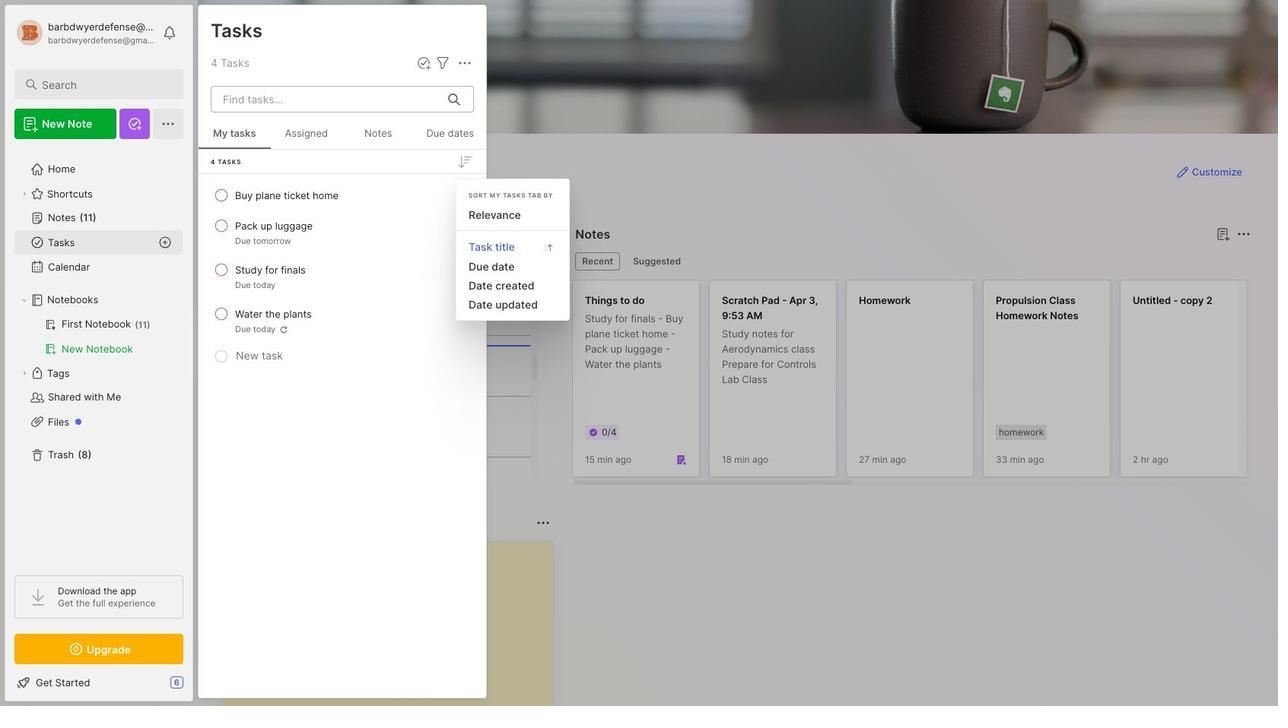 Task type: describe. For each thing, give the bounding box(es) containing it.
none search field inside main element
[[42, 75, 170, 94]]

Account field
[[14, 17, 155, 48]]

Search text field
[[42, 78, 170, 92]]

0 horizontal spatial row group
[[199, 180, 486, 367]]

sort options image
[[456, 153, 474, 171]]

2 tab from the left
[[626, 253, 688, 271]]

new task image
[[416, 56, 431, 71]]

expand tags image
[[20, 369, 29, 378]]

Start writing… text field
[[235, 542, 553, 707]]

expand notebooks image
[[20, 296, 29, 305]]

More actions and view options field
[[452, 54, 474, 72]]

1 horizontal spatial row group
[[572, 280, 1278, 487]]

group inside main element
[[14, 313, 183, 361]]

Filter tasks field
[[434, 54, 452, 72]]

filter tasks image
[[434, 54, 452, 72]]



Task type: vqa. For each thing, say whether or not it's contained in the screenshot.
radio
no



Task type: locate. For each thing, give the bounding box(es) containing it.
0 horizontal spatial tab
[[575, 253, 620, 271]]

water the plants 3 cell
[[235, 307, 312, 322]]

Sort options field
[[456, 153, 474, 171]]

tree
[[5, 148, 192, 562]]

4 row from the top
[[205, 300, 480, 342]]

row group
[[199, 180, 486, 367], [572, 280, 1278, 487]]

3 row from the top
[[205, 256, 480, 297]]

Find tasks… text field
[[214, 87, 439, 112]]

tab list
[[575, 253, 1248, 271]]

group
[[14, 313, 183, 361]]

dropdown list menu
[[456, 205, 569, 314]]

more actions and view options image
[[456, 54, 474, 72]]

study for finals 2 cell
[[235, 262, 306, 278]]

buy plane ticket home 0 cell
[[235, 188, 339, 203]]

None search field
[[42, 75, 170, 94]]

click to collapse image
[[192, 679, 203, 697]]

2 row from the top
[[205, 212, 480, 253]]

1 tab from the left
[[575, 253, 620, 271]]

1 horizontal spatial tab
[[626, 253, 688, 271]]

row
[[205, 182, 480, 209], [205, 212, 480, 253], [205, 256, 480, 297], [205, 300, 480, 342]]

pack up luggage 1 cell
[[235, 218, 313, 234]]

main element
[[0, 0, 198, 707]]

tab
[[575, 253, 620, 271], [626, 253, 688, 271]]

tree inside main element
[[5, 148, 192, 562]]

1 row from the top
[[205, 182, 480, 209]]

Help and Learning task checklist field
[[5, 671, 192, 695]]



